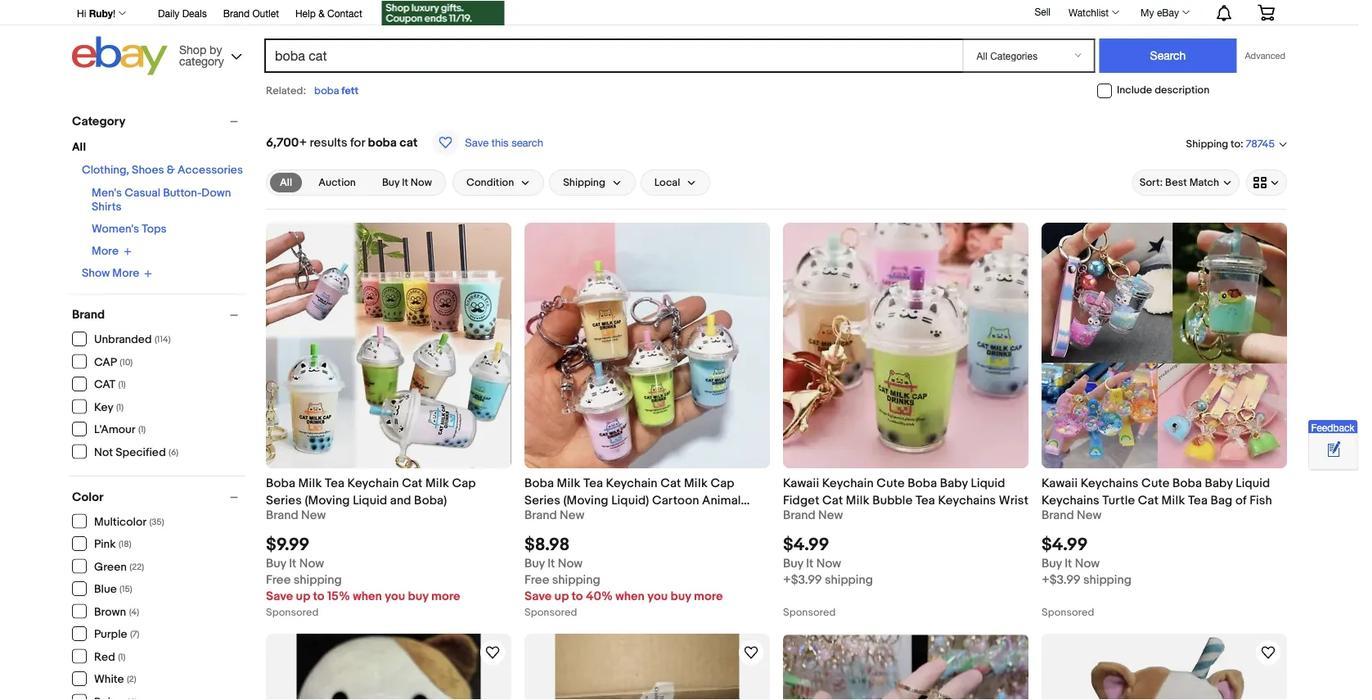 Task type: locate. For each thing, give the bounding box(es) containing it.
baby inside kawaii keychain cute boba baby liquid fidget cat milk bubble tea keychains wrist brand new
[[941, 476, 969, 491]]

down
[[202, 186, 231, 200]]

ruby
[[89, 7, 113, 19]]

2 free from the left
[[525, 572, 550, 587]]

0 horizontal spatial $4.99
[[784, 534, 830, 555]]

account navigation
[[68, 0, 1288, 27]]

main content
[[260, 106, 1294, 700]]

1 horizontal spatial all
[[280, 176, 292, 189]]

baby for bag
[[1206, 476, 1234, 491]]

0 vertical spatial boba milk tea keychain cat milk cap series (moving liquid and boba) image
[[266, 223, 512, 468]]

main content containing $9.99
[[260, 106, 1294, 700]]

$8.98
[[525, 534, 570, 555]]

$4.99 for brand
[[1042, 534, 1089, 555]]

to
[[1231, 137, 1241, 150], [313, 589, 325, 604], [572, 589, 583, 604]]

brand right animal
[[784, 508, 816, 522]]

0 horizontal spatial buy
[[408, 589, 429, 604]]

1 kawaii from the left
[[784, 476, 820, 491]]

keychain up the liquid)
[[606, 476, 658, 491]]

buy it now link
[[372, 173, 442, 192]]

2 horizontal spatial to
[[1231, 137, 1241, 150]]

for
[[350, 135, 365, 150]]

0 horizontal spatial keychain
[[348, 476, 399, 491]]

1 (moving from the left
[[305, 493, 350, 508]]

0 horizontal spatial cap
[[452, 476, 476, 491]]

save down $9.99
[[266, 589, 293, 604]]

keychains left wrist
[[939, 493, 997, 508]]

cap inside boba milk tea keychain cat milk cap series (moving liquid and boba) brand new
[[452, 476, 476, 491]]

cat inside boba milk tea keychain cat milk cap series (moving liquid and boba) brand new
[[402, 476, 423, 491]]

0 horizontal spatial cute
[[877, 476, 905, 491]]

boba right for
[[368, 135, 397, 150]]

2 $4.99 buy it now +$3.99 shipping from the left
[[1042, 534, 1132, 587]]

1 horizontal spatial boba
[[368, 135, 397, 150]]

0 horizontal spatial liquid
[[353, 493, 387, 508]]

1 horizontal spatial to
[[572, 589, 583, 604]]

(moving left the liquid)
[[564, 493, 609, 508]]

now inside buy it now link
[[411, 176, 432, 189]]

cat up "cartoon"
[[661, 476, 682, 491]]

boba left "fett" on the left top of page
[[314, 84, 339, 97]]

when right 15%
[[353, 589, 382, 604]]

2 new from the left
[[560, 508, 585, 522]]

1 horizontal spatial buy
[[671, 589, 692, 604]]

2 $4.99 from the left
[[1042, 534, 1089, 555]]

1 cute from the left
[[877, 476, 905, 491]]

cap inside boba milk tea keychain cat milk cap series (moving liquid) cartoon animal purse
[[711, 476, 735, 491]]

(1) inside key (1)
[[116, 402, 124, 413]]

cute inside kawaii keychain cute boba baby liquid fidget cat milk bubble tea keychains wrist brand new
[[877, 476, 905, 491]]

more for $9.99
[[431, 589, 461, 604]]

tea inside kawaii keychains cute boba baby liquid keychains turtle cat milk tea bag of fish brand new
[[1189, 493, 1208, 508]]

when inside the $8.98 buy it now free shipping save up to 40% when you buy more
[[616, 589, 645, 604]]

1 horizontal spatial more
[[694, 589, 723, 604]]

category
[[72, 114, 126, 129]]

listing options selector. gallery view selected. image
[[1254, 176, 1281, 189]]

1 boba from the left
[[266, 476, 296, 491]]

0 horizontal spatial series
[[266, 493, 302, 508]]

kawaii inside kawaii keychain cute boba baby liquid fidget cat milk bubble tea keychains wrist brand new
[[784, 476, 820, 491]]

auction link
[[309, 173, 366, 192]]

my
[[1141, 7, 1155, 18]]

when right 40%
[[616, 589, 645, 604]]

series inside boba milk tea keychain cat milk cap series (moving liquid and boba) brand new
[[266, 493, 302, 508]]

buy inside the $8.98 buy it now free shipping save up to 40% when you buy more
[[671, 589, 692, 604]]

baby
[[941, 476, 969, 491], [1206, 476, 1234, 491]]

red (1)
[[94, 650, 126, 664]]

boba inside main content
[[368, 135, 397, 150]]

3 keychain from the left
[[823, 476, 874, 491]]

to inside shipping to : 78745
[[1231, 137, 1241, 150]]

boba
[[266, 476, 296, 491], [525, 476, 554, 491], [908, 476, 938, 491], [1173, 476, 1203, 491]]

milk up "cartoon"
[[684, 476, 708, 491]]

shipping inside 'dropdown button'
[[563, 176, 606, 189]]

1 vertical spatial shipping
[[563, 176, 606, 189]]

tea inside kawaii keychain cute boba baby liquid fidget cat milk bubble tea keychains wrist brand new
[[916, 493, 936, 508]]

0 horizontal spatial baby
[[941, 476, 969, 491]]

liquid left the and
[[353, 493, 387, 508]]

(114)
[[155, 334, 171, 345]]

:
[[1241, 137, 1244, 150]]

1 horizontal spatial (moving
[[564, 493, 609, 508]]

$9.99 buy it now free shipping save up to 15% when you buy more
[[266, 534, 461, 604]]

1 new from the left
[[301, 508, 326, 522]]

0 horizontal spatial more
[[431, 589, 461, 604]]

buy inside "$9.99 buy it now free shipping save up to 15% when you buy more"
[[408, 589, 429, 604]]

help
[[296, 7, 316, 19]]

1 horizontal spatial cap
[[711, 476, 735, 491]]

more down more button
[[112, 267, 139, 280]]

15%
[[327, 589, 350, 604]]

cat right 'turtle'
[[1139, 493, 1159, 508]]

shipping inside "$9.99 buy it now free shipping save up to 15% when you buy more"
[[294, 572, 342, 587]]

save left this
[[465, 136, 489, 149]]

1 horizontal spatial baby
[[1206, 476, 1234, 491]]

you right 15%
[[385, 589, 405, 604]]

not
[[94, 445, 113, 459]]

save inside the $8.98 buy it now free shipping save up to 40% when you buy more
[[525, 589, 552, 604]]

(1) inside "cat (1)"
[[118, 379, 126, 390]]

2 +$3.99 from the left
[[1042, 572, 1081, 587]]

multicolor (35)
[[94, 515, 164, 529]]

2 boba from the left
[[525, 476, 554, 491]]

color button
[[72, 490, 246, 504]]

up for $9.99
[[296, 589, 311, 604]]

1 horizontal spatial keychain
[[606, 476, 658, 491]]

daily
[[158, 7, 180, 19]]

1 horizontal spatial +$3.99
[[1042, 572, 1081, 587]]

(moving up $9.99
[[305, 493, 350, 508]]

white (2)
[[94, 673, 136, 687]]

fidget
[[784, 493, 820, 508]]

2 (moving from the left
[[564, 493, 609, 508]]

you inside "$9.99 buy it now free shipping save up to 15% when you buy more"
[[385, 589, 405, 604]]

series for brand
[[266, 493, 302, 508]]

1 horizontal spatial series
[[525, 493, 561, 508]]

boba milk tea keychain cat milk cap series (moving liquid) cartoon animal purse image
[[525, 223, 770, 468]]

cute inside kawaii keychains cute boba baby liquid keychains turtle cat milk tea bag of fish brand new
[[1142, 476, 1170, 491]]

more
[[431, 589, 461, 604], [694, 589, 723, 604]]

clothing, shoes & accessories
[[82, 163, 243, 177]]

daily deals
[[158, 7, 207, 19]]

up left 40%
[[555, 589, 569, 604]]

(10)
[[120, 357, 133, 368]]

more inside "$9.99 buy it now free shipping save up to 15% when you buy more"
[[431, 589, 461, 604]]

you for $9.99
[[385, 589, 405, 604]]

buy up the roxy the boba cat squishmallow clip 3.5" nwt image
[[671, 589, 692, 604]]

0 horizontal spatial you
[[385, 589, 405, 604]]

keychain for liquid)
[[606, 476, 658, 491]]

2 horizontal spatial save
[[525, 589, 552, 604]]

0 vertical spatial boba
[[314, 84, 339, 97]]

advanced
[[1246, 50, 1286, 61]]

0 vertical spatial all
[[72, 140, 86, 154]]

liquid inside kawaii keychain cute boba baby liquid fidget cat milk bubble tea keychains wrist brand new
[[971, 476, 1006, 491]]

1 horizontal spatial $4.99 buy it now +$3.99 shipping
[[1042, 534, 1132, 587]]

kawaii keychain cute boba baby liquid fidget cat milk bubble tea keychains wrist heading
[[784, 476, 1029, 508]]

cap
[[452, 476, 476, 491], [711, 476, 735, 491]]

to for $9.99
[[313, 589, 325, 604]]

turtle
[[1103, 493, 1136, 508]]

2 more from the left
[[694, 589, 723, 604]]

1 series from the left
[[266, 493, 302, 508]]

liquid inside kawaii keychains cute boba baby liquid keychains turtle cat milk tea bag of fish brand new
[[1237, 476, 1271, 491]]

new left bubble
[[819, 508, 843, 522]]

series up purse
[[525, 493, 561, 508]]

brand up $8.98
[[525, 508, 557, 522]]

liquid up wrist
[[971, 476, 1006, 491]]

new left 'turtle'
[[1077, 508, 1102, 522]]

1 you from the left
[[385, 589, 405, 604]]

cap for boba milk tea keychain cat milk cap series (moving liquid) cartoon animal purse
[[711, 476, 735, 491]]

0 horizontal spatial $4.99 buy it now +$3.99 shipping
[[784, 534, 873, 587]]

2 buy from the left
[[671, 589, 692, 604]]

keychain inside kawaii keychain cute boba baby liquid fidget cat milk bubble tea keychains wrist brand new
[[823, 476, 874, 491]]

when inside "$9.99 buy it now free shipping save up to 15% when you buy more"
[[353, 589, 382, 604]]

& right shoes
[[167, 163, 175, 177]]

now inside the $8.98 buy it now free shipping save up to 40% when you buy more
[[558, 556, 583, 571]]

buy inside "$9.99 buy it now free shipping save up to 15% when you buy more"
[[266, 556, 286, 571]]

keychain inside boba milk tea keychain cat milk cap series (moving liquid and boba) brand new
[[348, 476, 399, 491]]

(1) right red
[[118, 652, 126, 662]]

buy inside the $8.98 buy it now free shipping save up to 40% when you buy more
[[525, 556, 545, 571]]

free down $8.98
[[525, 572, 550, 587]]

you right 40%
[[648, 589, 668, 604]]

cute for milk
[[1142, 476, 1170, 491]]

2 cute from the left
[[1142, 476, 1170, 491]]

0 horizontal spatial kawaii
[[784, 476, 820, 491]]

0 horizontal spatial shipping
[[563, 176, 606, 189]]

0 horizontal spatial all
[[72, 140, 86, 154]]

2 horizontal spatial liquid
[[1237, 476, 1271, 491]]

brand right wrist
[[1042, 508, 1075, 522]]

0 horizontal spatial &
[[167, 163, 175, 177]]

1 horizontal spatial $4.99
[[1042, 534, 1089, 555]]

brand up $9.99
[[266, 508, 298, 522]]

brand inside account navigation
[[223, 7, 250, 19]]

kawaii inside kawaii keychains cute boba baby liquid keychains turtle cat milk tea bag of fish brand new
[[1042, 476, 1079, 491]]

0 vertical spatial shipping
[[1187, 137, 1229, 150]]

to inside "$9.99 buy it now free shipping save up to 15% when you buy more"
[[313, 589, 325, 604]]

brown (4)
[[94, 605, 139, 619]]

category button
[[72, 114, 246, 129]]

baby inside kawaii keychains cute boba baby liquid keychains turtle cat milk tea bag of fish brand new
[[1206, 476, 1234, 491]]

up
[[296, 589, 311, 604], [555, 589, 569, 604]]

2 series from the left
[[525, 493, 561, 508]]

2 up from the left
[[555, 589, 569, 604]]

$4.99
[[784, 534, 830, 555], [1042, 534, 1089, 555]]

shop
[[179, 43, 206, 56]]

kawaii for kawaii keychain cute boba baby liquid fidget cat milk bubble tea keychains wrist brand new
[[784, 476, 820, 491]]

+$3.99 for new
[[784, 572, 823, 587]]

None submit
[[1100, 38, 1238, 73]]

shipping for shipping to : 78745
[[1187, 137, 1229, 150]]

it inside "$9.99 buy it now free shipping save up to 15% when you buy more"
[[289, 556, 297, 571]]

2 shipping from the left
[[552, 572, 601, 587]]

(1) inside l'amour (1)
[[138, 425, 146, 435]]

+$3.99
[[784, 572, 823, 587], [1042, 572, 1081, 587]]

key
[[94, 400, 113, 414]]

0 horizontal spatial +$3.99
[[784, 572, 823, 587]]

2 horizontal spatial keychain
[[823, 476, 874, 491]]

cute for bubble
[[877, 476, 905, 491]]

cap for boba milk tea keychain cat milk cap series (moving liquid and boba) brand new
[[452, 476, 476, 491]]

series
[[266, 493, 302, 508], [525, 493, 561, 508]]

hi
[[77, 7, 86, 19]]

(1) right key
[[116, 402, 124, 413]]

shop by category button
[[172, 36, 246, 72]]

show more button
[[82, 267, 152, 280]]

1 horizontal spatial save
[[465, 136, 489, 149]]

cat up the and
[[402, 476, 423, 491]]

free down $9.99
[[266, 572, 291, 587]]

0 horizontal spatial when
[[353, 589, 382, 604]]

roxy the boba cat squishmallow clip 3.5" nwt image
[[556, 634, 740, 700]]

(1) for l'amour
[[138, 425, 146, 435]]

keychain up bubble
[[823, 476, 874, 491]]

green
[[94, 560, 127, 574]]

1 horizontal spatial up
[[555, 589, 569, 604]]

new
[[301, 508, 326, 522], [560, 508, 585, 522], [819, 508, 843, 522], [1077, 508, 1102, 522]]

shipping
[[1187, 137, 1229, 150], [563, 176, 606, 189]]

1 horizontal spatial kawaii
[[1042, 476, 1079, 491]]

up left 15%
[[296, 589, 311, 604]]

to left 40%
[[572, 589, 583, 604]]

1 buy from the left
[[408, 589, 429, 604]]

0 horizontal spatial save
[[266, 589, 293, 604]]

0 horizontal spatial (moving
[[305, 493, 350, 508]]

more
[[92, 244, 119, 258], [112, 267, 139, 280]]

1 $4.99 buy it now +$3.99 shipping from the left
[[784, 534, 873, 587]]

sort:
[[1140, 176, 1164, 189]]

include
[[1118, 84, 1153, 97]]

4 new from the left
[[1077, 508, 1102, 522]]

boba milk tea keychain cat milk cap series (moving liquid and boba) image
[[266, 223, 512, 468], [784, 635, 1029, 700]]

4 boba from the left
[[1173, 476, 1203, 491]]

save for $8.98
[[525, 589, 552, 604]]

1 baby from the left
[[941, 476, 969, 491]]

to inside the $8.98 buy it now free shipping save up to 40% when you buy more
[[572, 589, 583, 604]]

boba milk tea keychain cat milk cap series (moving liquid) cartoon animal purse
[[525, 476, 741, 525]]

brand down show
[[72, 307, 105, 322]]

more up show more
[[92, 244, 119, 258]]

2 baby from the left
[[1206, 476, 1234, 491]]

1 horizontal spatial shipping
[[1187, 137, 1229, 150]]

kawaii keychains cute boba baby liquid keychains turtle cat milk tea bag of fish image
[[1042, 223, 1288, 468]]

$4.99 buy it now +$3.99 shipping for brand
[[1042, 534, 1132, 587]]

1 when from the left
[[353, 589, 382, 604]]

keychain up the and
[[348, 476, 399, 491]]

up inside the $8.98 buy it now free shipping save up to 40% when you buy more
[[555, 589, 569, 604]]

1 cap from the left
[[452, 476, 476, 491]]

1 horizontal spatial when
[[616, 589, 645, 604]]

help & contact link
[[296, 5, 362, 23]]

you for $8.98
[[648, 589, 668, 604]]

none submit inside shop by category banner
[[1100, 38, 1238, 73]]

liquid up the fish
[[1237, 476, 1271, 491]]

milk
[[299, 476, 322, 491], [426, 476, 449, 491], [557, 476, 581, 491], [684, 476, 708, 491], [846, 493, 870, 508], [1162, 493, 1186, 508]]

& right the 'help'
[[319, 7, 325, 19]]

keychains up 'turtle'
[[1081, 476, 1139, 491]]

kawaii keychain cute boba baby liquid fidget cat milk bubble tea keychains wrist image
[[784, 223, 1029, 468]]

1 horizontal spatial liquid
[[971, 476, 1006, 491]]

1 vertical spatial boba
[[368, 135, 397, 150]]

sell link
[[1028, 6, 1059, 17]]

deals
[[182, 7, 207, 19]]

(moving inside boba milk tea keychain cat milk cap series (moving liquid and boba) brand new
[[305, 493, 350, 508]]

milk left bubble
[[846, 493, 870, 508]]

clothing, shoes & accessories link
[[82, 163, 243, 177]]

1 horizontal spatial you
[[648, 589, 668, 604]]

1 keychain from the left
[[348, 476, 399, 491]]

1 up from the left
[[296, 589, 311, 604]]

1 horizontal spatial &
[[319, 7, 325, 19]]

cat right fidget
[[823, 493, 844, 508]]

3 new from the left
[[819, 508, 843, 522]]

unbranded (114)
[[94, 333, 171, 347]]

3 boba from the left
[[908, 476, 938, 491]]

milk left bag
[[1162, 493, 1186, 508]]

(1) up specified at the bottom left
[[138, 425, 146, 435]]

1 vertical spatial boba milk tea keychain cat milk cap series (moving liquid and boba) image
[[784, 635, 1029, 700]]

1 horizontal spatial boba milk tea keychain cat milk cap series (moving liquid and boba) image
[[784, 635, 1029, 700]]

all down category
[[72, 140, 86, 154]]

keychain
[[348, 476, 399, 491], [606, 476, 658, 491], [823, 476, 874, 491]]

save inside "$9.99 buy it now free shipping save up to 15% when you buy more"
[[266, 589, 293, 604]]

(1) for cat
[[118, 379, 126, 390]]

up inside "$9.99 buy it now free shipping save up to 15% when you buy more"
[[296, 589, 311, 604]]

save down $8.98
[[525, 589, 552, 604]]

brand left outlet
[[223, 7, 250, 19]]

more inside the $8.98 buy it now free shipping save up to 40% when you buy more
[[694, 589, 723, 604]]

save
[[465, 136, 489, 149], [266, 589, 293, 604], [525, 589, 552, 604]]

1 free from the left
[[266, 572, 291, 587]]

4 shipping from the left
[[1084, 572, 1132, 587]]

$4.99 buy it now +$3.99 shipping down fidget
[[784, 534, 873, 587]]

shipping
[[294, 572, 342, 587], [552, 572, 601, 587], [825, 572, 873, 587], [1084, 572, 1132, 587]]

kawaii keychains cute boba baby liquid keychains turtle cat milk tea bag of fish brand new
[[1042, 476, 1273, 522]]

free inside "$9.99 buy it now free shipping save up to 15% when you buy more"
[[266, 572, 291, 587]]

(1)
[[118, 379, 126, 390], [116, 402, 124, 413], [138, 425, 146, 435], [118, 652, 126, 662]]

more button
[[92, 244, 132, 258]]

cat
[[400, 135, 418, 150]]

(1) inside red (1)
[[118, 652, 126, 662]]

to left 78745
[[1231, 137, 1241, 150]]

0 vertical spatial &
[[319, 7, 325, 19]]

you inside the $8.98 buy it now free shipping save up to 40% when you buy more
[[648, 589, 668, 604]]

1 horizontal spatial cute
[[1142, 476, 1170, 491]]

help & contact
[[296, 7, 362, 19]]

fish
[[1250, 493, 1273, 508]]

2 kawaii from the left
[[1042, 476, 1079, 491]]

series inside boba milk tea keychain cat milk cap series (moving liquid) cartoon animal purse
[[525, 493, 561, 508]]

2 you from the left
[[648, 589, 668, 604]]

buy up nwt cat boba milk tea image
[[408, 589, 429, 604]]

free for $9.99
[[266, 572, 291, 587]]

2 keychain from the left
[[606, 476, 658, 491]]

series up $9.99
[[266, 493, 302, 508]]

(1) right cat
[[118, 379, 126, 390]]

!
[[113, 7, 116, 19]]

1 shipping from the left
[[294, 572, 342, 587]]

new up $9.99
[[301, 508, 326, 522]]

blue (15)
[[94, 583, 132, 596]]

shipping inside the $8.98 buy it now free shipping save up to 40% when you buy more
[[552, 572, 601, 587]]

keychain inside boba milk tea keychain cat milk cap series (moving liquid) cartoon animal purse
[[606, 476, 658, 491]]

2 when from the left
[[616, 589, 645, 604]]

free inside the $8.98 buy it now free shipping save up to 40% when you buy more
[[525, 572, 550, 587]]

2 cap from the left
[[711, 476, 735, 491]]

all
[[72, 140, 86, 154], [280, 176, 292, 189]]

kawaii keychains cute boba baby liquid keychains turtle cat milk tea bag of fish heading
[[1042, 476, 1273, 508]]

shipping inside shipping to : 78745
[[1187, 137, 1229, 150]]

all down 6,700
[[280, 176, 292, 189]]

now
[[411, 176, 432, 189], [299, 556, 324, 571], [558, 556, 583, 571], [817, 556, 842, 571], [1076, 556, 1101, 571]]

+$3.99 for brand
[[1042, 572, 1081, 587]]

new right purse
[[560, 508, 585, 522]]

ebay
[[1158, 7, 1180, 18]]

squishmallows claire's exclusive 8" boba tea cat flip-a-mallows plush with tags image
[[1064, 634, 1267, 700]]

to left 15%
[[313, 589, 325, 604]]

shop by category banner
[[68, 0, 1288, 79]]

category
[[179, 54, 224, 68]]

multicolor
[[94, 515, 147, 529]]

save for $9.99
[[266, 589, 293, 604]]

1 horizontal spatial free
[[525, 572, 550, 587]]

0 horizontal spatial up
[[296, 589, 311, 604]]

0 horizontal spatial to
[[313, 589, 325, 604]]

1 $4.99 from the left
[[784, 534, 830, 555]]

boba
[[314, 84, 339, 97], [368, 135, 397, 150]]

1 more from the left
[[431, 589, 461, 604]]

0 horizontal spatial boba
[[314, 84, 339, 97]]

$4.99 buy it now +$3.99 shipping down 'turtle'
[[1042, 534, 1132, 587]]

(moving inside boba milk tea keychain cat milk cap series (moving liquid) cartoon animal purse
[[564, 493, 609, 508]]

0 horizontal spatial free
[[266, 572, 291, 587]]

tea inside boba milk tea keychain cat milk cap series (moving liquid and boba) brand new
[[325, 476, 345, 491]]

new inside kawaii keychain cute boba baby liquid fidget cat milk bubble tea keychains wrist brand new
[[819, 508, 843, 522]]

boba milk tea keychain cat milk cap series (moving liquid and boba) link
[[266, 475, 512, 508]]

1 +$3.99 from the left
[[784, 572, 823, 587]]



Task type: vqa. For each thing, say whether or not it's contained in the screenshot.
Key
yes



Task type: describe. For each thing, give the bounding box(es) containing it.
local
[[655, 176, 681, 189]]

78745
[[1247, 138, 1276, 151]]

purple (7)
[[94, 628, 140, 641]]

free for $8.98
[[525, 572, 550, 587]]

tops
[[142, 222, 167, 236]]

milk up brand new
[[557, 476, 581, 491]]

watchlist
[[1069, 7, 1109, 18]]

keychains inside kawaii keychain cute boba baby liquid fidget cat milk bubble tea keychains wrist brand new
[[939, 493, 997, 508]]

sell
[[1035, 6, 1051, 17]]

daily deals link
[[158, 5, 207, 23]]

liquid)
[[612, 493, 650, 508]]

(4)
[[129, 607, 139, 617]]

brown
[[94, 605, 126, 619]]

buy for $8.98
[[671, 589, 692, 604]]

save this search
[[465, 136, 544, 149]]

buy it now
[[382, 176, 432, 189]]

baby for keychains
[[941, 476, 969, 491]]

series for purse
[[525, 493, 561, 508]]

(1) for red
[[118, 652, 126, 662]]

cartoon
[[652, 493, 700, 508]]

liquid for of
[[1237, 476, 1271, 491]]

$4.99 buy it now +$3.99 shipping for new
[[784, 534, 873, 587]]

sort: best match
[[1140, 176, 1220, 189]]

liquid for wrist
[[971, 476, 1006, 491]]

boba milk tea keychain cat milk cap series (moving liquid) cartoon animal purse heading
[[525, 476, 750, 525]]

search
[[512, 136, 544, 149]]

auction
[[319, 176, 356, 189]]

(22)
[[130, 562, 144, 572]]

white
[[94, 673, 124, 687]]

shipping button
[[550, 169, 636, 196]]

boba milk tea keychain cat milk cap series (moving liquid and boba) heading
[[266, 476, 476, 508]]

blue
[[94, 583, 117, 596]]

key (1)
[[94, 400, 124, 414]]

casual
[[125, 186, 160, 200]]

bag
[[1211, 493, 1233, 508]]

shipping to : 78745
[[1187, 137, 1276, 151]]

condition button
[[453, 169, 545, 196]]

men's casual button-down shirts link
[[92, 186, 231, 214]]

brand inside boba milk tea keychain cat milk cap series (moving liquid and boba) brand new
[[266, 508, 298, 522]]

kawaii for kawaii keychains cute boba baby liquid keychains turtle cat milk tea bag of fish brand new
[[1042, 476, 1079, 491]]

results
[[310, 135, 348, 150]]

to for $8.98
[[572, 589, 583, 604]]

buy for $9.99
[[408, 589, 429, 604]]

1 vertical spatial more
[[112, 267, 139, 280]]

now inside "$9.99 buy it now free shipping save up to 15% when you buy more"
[[299, 556, 324, 571]]

cat inside kawaii keychain cute boba baby liquid fidget cat milk bubble tea keychains wrist brand new
[[823, 493, 844, 508]]

$9.99
[[266, 534, 310, 555]]

kawaii keychain cute boba baby liquid fidget cat milk bubble tea keychains wrist brand new
[[784, 476, 1029, 522]]

men's
[[92, 186, 122, 200]]

3 shipping from the left
[[825, 572, 873, 587]]

(moving for liquid)
[[564, 493, 609, 508]]

40%
[[586, 589, 613, 604]]

keychain for liquid
[[348, 476, 399, 491]]

my ebay link
[[1132, 2, 1198, 22]]

of
[[1236, 493, 1248, 508]]

(7)
[[130, 629, 140, 640]]

boba inside boba milk tea keychain cat milk cap series (moving liquid) cartoon animal purse
[[525, 476, 554, 491]]

bubble
[[873, 493, 913, 508]]

watchlist link
[[1060, 2, 1128, 22]]

All selected text field
[[280, 175, 292, 190]]

when for $8.98
[[616, 589, 645, 604]]

get the coupon image
[[382, 1, 505, 25]]

more for $8.98
[[694, 589, 723, 604]]

sort: best match button
[[1133, 169, 1240, 196]]

6,700
[[266, 135, 299, 150]]

(moving for liquid
[[305, 493, 350, 508]]

liquid inside boba milk tea keychain cat milk cap series (moving liquid and boba) brand new
[[353, 493, 387, 508]]

boba milk tea keychain cat milk cap series (moving liquid and boba) brand new
[[266, 476, 476, 522]]

0 horizontal spatial boba milk tea keychain cat milk cap series (moving liquid and boba) image
[[266, 223, 512, 468]]

cap
[[94, 355, 117, 369]]

$4.99 for new
[[784, 534, 830, 555]]

(6)
[[169, 447, 179, 458]]

pink
[[94, 538, 116, 551]]

up for $8.98
[[555, 589, 569, 604]]

green (22)
[[94, 560, 144, 574]]

kawaii keychains cute boba baby liquid keychains turtle cat milk tea bag of fish link
[[1042, 475, 1288, 508]]

animal
[[703, 493, 741, 508]]

boba inside boba milk tea keychain cat milk cap series (moving liquid and boba) brand new
[[266, 476, 296, 491]]

my ebay
[[1141, 7, 1180, 18]]

shoes
[[132, 163, 164, 177]]

tea inside boba milk tea keychain cat milk cap series (moving liquid) cartoon animal purse
[[584, 476, 603, 491]]

brand outlet
[[223, 7, 279, 19]]

brand inside kawaii keychain cute boba baby liquid fidget cat milk bubble tea keychains wrist brand new
[[784, 508, 816, 522]]

6,700 + results for boba cat
[[266, 135, 418, 150]]

(1) for key
[[116, 402, 124, 413]]

match
[[1190, 176, 1220, 189]]

shop by category
[[179, 43, 224, 68]]

your shopping cart image
[[1258, 4, 1276, 21]]

save inside button
[[465, 136, 489, 149]]

unbranded
[[94, 333, 152, 347]]

watch squishmallows claire's exclusive 8" boba tea cat flip-a-mallows plush with tags image
[[1259, 643, 1279, 663]]

$8.98 buy it now free shipping save up to 40% when you buy more
[[525, 534, 723, 604]]

men's casual button-down shirts women's tops
[[92, 186, 231, 236]]

show
[[82, 267, 110, 280]]

watch roxy the boba cat squishmallow clip 3.5" nwt image
[[742, 643, 761, 663]]

milk inside kawaii keychains cute boba baby liquid keychains turtle cat milk tea bag of fish brand new
[[1162, 493, 1186, 508]]

and
[[390, 493, 412, 508]]

new inside boba milk tea keychain cat milk cap series (moving liquid and boba) brand new
[[301, 508, 326, 522]]

(35)
[[149, 517, 164, 527]]

clothing,
[[82, 163, 129, 177]]

milk inside kawaii keychain cute boba baby liquid fidget cat milk bubble tea keychains wrist brand new
[[846, 493, 870, 508]]

keychains left 'turtle'
[[1042, 493, 1100, 508]]

condition
[[467, 176, 514, 189]]

red
[[94, 650, 115, 664]]

boba milk tea keychain cat milk cap series (moving liquid) cartoon animal purse link
[[525, 475, 770, 525]]

when for $9.99
[[353, 589, 382, 604]]

button-
[[163, 186, 202, 200]]

by
[[210, 43, 222, 56]]

related: boba fett
[[266, 84, 359, 97]]

feedback
[[1312, 422, 1355, 433]]

cat inside kawaii keychains cute boba baby liquid keychains turtle cat milk tea bag of fish brand new
[[1139, 493, 1159, 508]]

Search for anything text field
[[267, 40, 960, 71]]

watch nwt cat boba milk tea image
[[483, 643, 503, 663]]

brand new
[[525, 508, 585, 522]]

0 vertical spatial more
[[92, 244, 119, 258]]

save this search button
[[428, 129, 548, 156]]

1 vertical spatial &
[[167, 163, 175, 177]]

boba inside kawaii keychain cute boba baby liquid fidget cat milk bubble tea keychains wrist brand new
[[908, 476, 938, 491]]

advanced link
[[1238, 39, 1286, 72]]

cat (1)
[[94, 378, 126, 392]]

kawaii keychain cute boba baby liquid fidget cat milk bubble tea keychains wrist link
[[784, 475, 1029, 508]]

(15)
[[120, 584, 132, 595]]

+
[[299, 135, 307, 150]]

boba inside kawaii keychains cute boba baby liquid keychains turtle cat milk tea bag of fish brand new
[[1173, 476, 1203, 491]]

shipping for shipping
[[563, 176, 606, 189]]

1 vertical spatial all
[[280, 176, 292, 189]]

it inside the $8.98 buy it now free shipping save up to 40% when you buy more
[[548, 556, 555, 571]]

l'amour
[[94, 423, 136, 437]]

show more
[[82, 267, 139, 280]]

specified
[[116, 445, 166, 459]]

& inside account navigation
[[319, 7, 325, 19]]

cat inside boba milk tea keychain cat milk cap series (moving liquid) cartoon animal purse
[[661, 476, 682, 491]]

purple
[[94, 628, 127, 641]]

related:
[[266, 84, 306, 97]]

brand inside kawaii keychains cute boba baby liquid keychains turtle cat milk tea bag of fish brand new
[[1042, 508, 1075, 522]]

new inside kawaii keychains cute boba baby liquid keychains turtle cat milk tea bag of fish brand new
[[1077, 508, 1102, 522]]

nwt cat boba milk tea image
[[297, 634, 481, 700]]

purse
[[525, 510, 557, 525]]

milk up $9.99
[[299, 476, 322, 491]]

milk up boba)
[[426, 476, 449, 491]]



